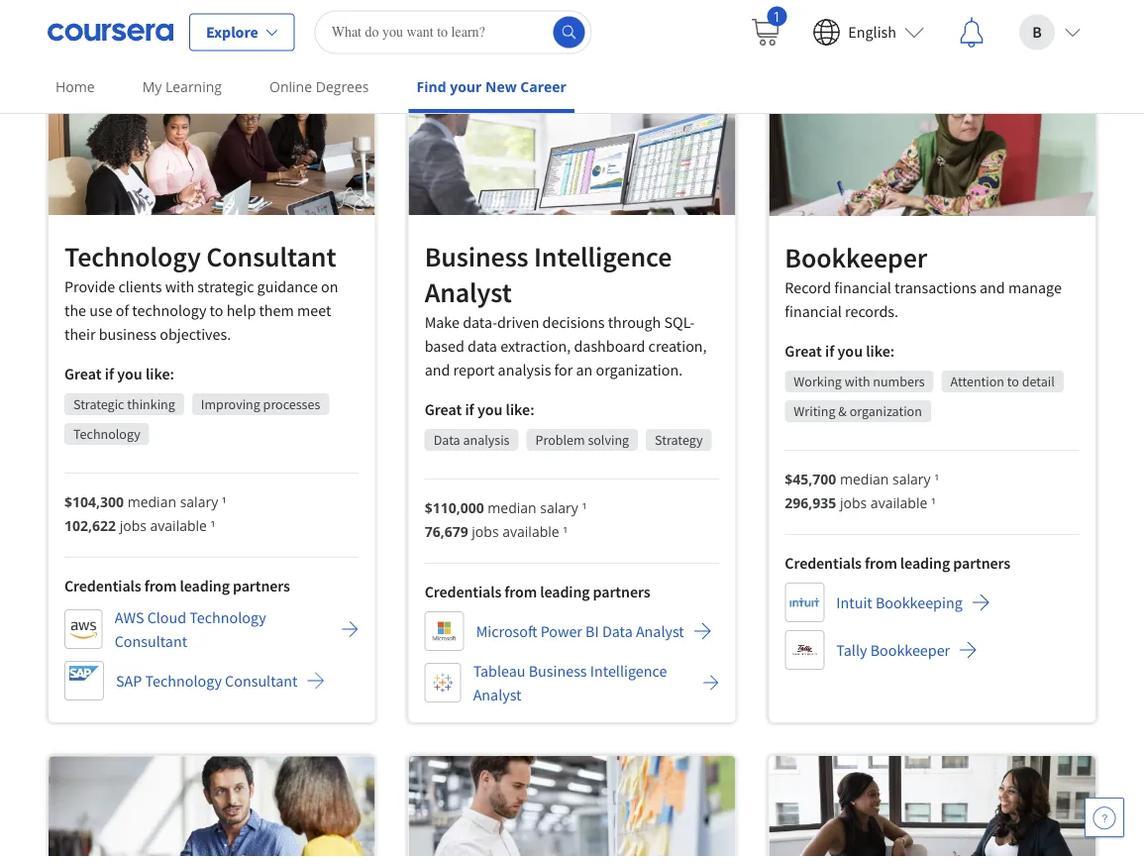 Task type: vqa. For each thing, say whether or not it's contained in the screenshot.
the intuit bookkeeping
yes



Task type: describe. For each thing, give the bounding box(es) containing it.
Business (8) button
[[516, 1, 610, 33]]

$104,300 median salary ¹ 102,622 jobs available ¹
[[64, 492, 227, 535]]

attention
[[951, 373, 1005, 390]]

intelligence inside tableau business intelligence analyst
[[591, 661, 667, 681]]

leading for provide
[[180, 576, 230, 596]]

dashboard
[[574, 336, 646, 356]]

102,622
[[64, 516, 116, 535]]

technology
[[132, 300, 207, 320]]

tally bookkeeper link
[[785, 630, 979, 670]]

$110,000
[[425, 498, 484, 517]]

like: for analyst
[[506, 400, 535, 419]]

analyst inside "link"
[[636, 622, 685, 642]]

Data Science & Analytics (3) button
[[765, 1, 949, 33]]

bookkeeper inside bookkeeper record financial transactions and manage financial records.
[[785, 240, 928, 275]]

0 vertical spatial financial
[[835, 277, 892, 297]]

problem
[[536, 431, 585, 449]]

writing
[[794, 402, 836, 420]]

all
[[209, 8, 223, 26]]

consultant inside 'aws cloud technology consultant'
[[115, 631, 187, 651]]

partners for bookkeeper
[[954, 553, 1011, 573]]

explore
[[206, 22, 258, 42]]

What do you want to learn? text field
[[315, 10, 592, 54]]

you for provide
[[117, 364, 142, 384]]

bi
[[586, 622, 599, 642]]

(3)
[[921, 8, 936, 26]]

find
[[417, 77, 447, 96]]

from for provide
[[144, 576, 177, 596]]

data
[[468, 336, 498, 356]]

their
[[64, 324, 96, 344]]

writing & organization
[[794, 402, 923, 420]]

technology consultant provide clients with strategic guidance on the use of technology to help them meet their business objectives.
[[64, 239, 339, 344]]

business for intelligence
[[425, 240, 529, 274]]

the
[[64, 300, 86, 320]]

data inside "link"
[[603, 622, 633, 642]]

analysis inside business intelligence analyst make data-driven decisions through sql- based data extraction, dashboard creation, and report analysis for an organization.
[[498, 360, 552, 380]]

power
[[541, 622, 583, 642]]

1 vertical spatial analysis
[[463, 431, 510, 449]]

median for analyst
[[488, 498, 537, 517]]

them
[[259, 300, 294, 320]]

bookkeeper image
[[770, 81, 1096, 216]]

strategic
[[198, 277, 254, 296]]

1 horizontal spatial &
[[839, 402, 847, 420]]

intuit bookkeeping link
[[785, 583, 991, 622]]

partners for business intelligence analyst
[[593, 582, 651, 602]]

if for financial
[[826, 341, 835, 361]]

tableau
[[473, 661, 526, 681]]

technology down strategic
[[73, 425, 140, 443]]

online degrees
[[270, 77, 369, 96]]

and inside business intelligence analyst make data-driven decisions through sql- based data extraction, dashboard creation, and report analysis for an organization.
[[425, 360, 450, 380]]

thinking
[[127, 395, 175, 413]]

my
[[142, 77, 162, 96]]

jobs for financial
[[841, 493, 868, 512]]

available for financial
[[871, 493, 928, 512]]

1 vertical spatial with
[[845, 373, 871, 390]]

decisions
[[543, 312, 605, 332]]

english button
[[797, 0, 941, 64]]

for
[[555, 360, 573, 380]]

intelligence inside business intelligence analyst make data-driven decisions through sql- based data extraction, dashboard creation, and report analysis for an organization.
[[534, 240, 672, 274]]

software
[[325, 8, 376, 26]]

1 link
[[734, 0, 797, 64]]

english
[[849, 22, 897, 42]]

1 horizontal spatial to
[[1008, 373, 1020, 390]]

(8)
[[582, 8, 598, 26]]

tableau business intelligence analyst
[[473, 661, 667, 705]]

data for data science & analytics (3)
[[778, 8, 804, 26]]

partners for technology consultant
[[233, 576, 290, 596]]

intuit
[[837, 593, 873, 613]]

working
[[794, 373, 842, 390]]

home
[[56, 77, 95, 96]]

aws cloud technology consultant link
[[64, 606, 360, 653]]

& for science
[[855, 8, 863, 26]]

1 vertical spatial financial
[[785, 301, 842, 321]]

$45,700 median salary ¹ 296,935 jobs available ¹
[[785, 469, 940, 512]]

b button
[[1004, 0, 1097, 64]]

business
[[99, 324, 157, 344]]

microsoft power bi data analyst link
[[425, 612, 713, 651]]

median for financial
[[841, 469, 890, 488]]

from for analyst
[[505, 582, 537, 602]]

296,935
[[785, 493, 837, 512]]

find your new career link
[[409, 64, 575, 113]]

tableau business intelligence analyst link
[[425, 659, 720, 707]]

an
[[576, 360, 593, 380]]

objectives.
[[160, 324, 231, 344]]

credentials from leading partners for analyst
[[425, 582, 651, 602]]

b
[[1033, 22, 1043, 42]]

through
[[608, 312, 661, 332]]

home link
[[48, 64, 103, 109]]

intuit bookkeeping
[[837, 593, 963, 613]]

sap technology consultant link
[[64, 661, 326, 701]]

records.
[[846, 301, 899, 321]]

$104,300
[[64, 492, 124, 511]]

all careers (29)
[[209, 8, 295, 26]]

numbers
[[874, 373, 925, 390]]

aws
[[115, 608, 144, 627]]

great for provide
[[64, 364, 102, 384]]

meet
[[297, 300, 331, 320]]

salary for provide
[[180, 492, 218, 511]]

credentials for financial
[[785, 553, 862, 573]]

bookkeeper record financial transactions and manage financial records.
[[785, 240, 1063, 321]]

$110,000 median salary ¹ 76,679 jobs available ¹
[[425, 498, 587, 541]]

credentials from leading partners for financial
[[785, 553, 1011, 573]]



Task type: locate. For each thing, give the bounding box(es) containing it.
1 horizontal spatial available
[[503, 522, 560, 541]]

& inside 'button'
[[855, 8, 863, 26]]

improving processes
[[201, 395, 320, 413]]

1 vertical spatial bookkeeper
[[871, 640, 951, 660]]

consultant down the aws cloud technology consultant link
[[225, 671, 298, 691]]

2 horizontal spatial leading
[[901, 553, 951, 573]]

1 horizontal spatial you
[[478, 400, 503, 419]]

available
[[871, 493, 928, 512], [150, 516, 207, 535], [503, 522, 560, 541]]

1 vertical spatial and
[[425, 360, 450, 380]]

0 vertical spatial data
[[778, 8, 804, 26]]

credentials for analyst
[[425, 582, 502, 602]]

1 horizontal spatial great
[[425, 400, 462, 419]]

credentials from leading partners up power
[[425, 582, 651, 602]]

engineering
[[379, 8, 449, 26]]

sap technology consultant
[[116, 671, 298, 691]]

0 horizontal spatial &
[[451, 8, 460, 26]]

1 horizontal spatial data
[[603, 622, 633, 642]]

2 horizontal spatial great if you like:
[[785, 341, 895, 361]]

0 vertical spatial great if you like:
[[785, 341, 895, 361]]

if for analyst
[[465, 400, 475, 419]]

available inside $104,300 median salary ¹ 102,622 jobs available ¹
[[150, 516, 207, 535]]

great if you like: for analyst
[[425, 400, 535, 419]]

0 vertical spatial like:
[[867, 341, 895, 361]]

credentials up 'intuit'
[[785, 553, 862, 573]]

and left 'manage'
[[980, 277, 1006, 297]]

0 vertical spatial to
[[210, 300, 224, 320]]

guidance
[[257, 277, 318, 296]]

0 horizontal spatial and
[[425, 360, 450, 380]]

leading
[[901, 553, 951, 573], [180, 576, 230, 596], [540, 582, 590, 602]]

0 horizontal spatial credentials from leading partners
[[64, 576, 290, 596]]

partners
[[954, 553, 1011, 573], [233, 576, 290, 596], [593, 582, 651, 602]]

if up strategic
[[105, 364, 114, 384]]

0 vertical spatial and
[[980, 277, 1006, 297]]

you up working with numbers
[[838, 341, 863, 361]]

¹
[[935, 469, 940, 488], [222, 492, 227, 511], [932, 493, 937, 512], [582, 498, 587, 517], [211, 516, 216, 535], [563, 522, 568, 541]]

1 horizontal spatial great if you like:
[[425, 400, 535, 419]]

2 horizontal spatial jobs
[[841, 493, 868, 512]]

strategic
[[73, 395, 124, 413]]

leading up the aws cloud technology consultant link
[[180, 576, 230, 596]]

Software Engineering & IT (13) button
[[312, 1, 512, 33]]

0 horizontal spatial data
[[434, 431, 461, 449]]

analyst up data-
[[425, 275, 512, 310]]

analyst inside business intelligence analyst make data-driven decisions through sql- based data extraction, dashboard creation, and report analysis for an organization.
[[425, 275, 512, 310]]

(29)
[[273, 8, 295, 26]]

you for analyst
[[478, 400, 503, 419]]

1 horizontal spatial leading
[[540, 582, 590, 602]]

0 vertical spatial bookkeeper
[[785, 240, 928, 275]]

with up technology
[[165, 277, 194, 296]]

$45,700
[[785, 469, 837, 488]]

like: for financial
[[867, 341, 895, 361]]

& inside button
[[451, 8, 460, 26]]

of
[[116, 300, 129, 320]]

1 horizontal spatial if
[[465, 400, 475, 419]]

1 horizontal spatial and
[[980, 277, 1006, 297]]

with
[[165, 277, 194, 296], [845, 373, 871, 390]]

consultant up guidance
[[206, 239, 336, 274]]

like: up the numbers
[[867, 341, 895, 361]]

technology down 'aws cloud technology consultant'
[[145, 671, 222, 691]]

2 vertical spatial consultant
[[225, 671, 298, 691]]

partners up the bookkeeping at right bottom
[[954, 553, 1011, 573]]

credentials for provide
[[64, 576, 141, 596]]

like: up data analysis
[[506, 400, 535, 419]]

clients
[[118, 277, 162, 296]]

microsoft power bi data analyst
[[476, 622, 685, 642]]

business inside button
[[528, 8, 579, 26]]

2 horizontal spatial available
[[871, 493, 928, 512]]

great if you like: for financial
[[785, 341, 895, 361]]

0 vertical spatial if
[[826, 341, 835, 361]]

tally
[[837, 640, 868, 660]]

analyst right bi
[[636, 622, 685, 642]]

manage
[[1009, 277, 1063, 297]]

make
[[425, 312, 460, 332]]

bookkeeper down the bookkeeping at right bottom
[[871, 640, 951, 660]]

business inside tableau business intelligence analyst
[[529, 661, 587, 681]]

2 vertical spatial data
[[603, 622, 633, 642]]

jobs right 76,679
[[472, 522, 499, 541]]

0 horizontal spatial partners
[[233, 576, 290, 596]]

1 vertical spatial if
[[105, 364, 114, 384]]

credentials from leading partners
[[785, 553, 1011, 573], [64, 576, 290, 596], [425, 582, 651, 602]]

2 horizontal spatial salary
[[893, 469, 931, 488]]

technology
[[64, 239, 201, 274], [73, 425, 140, 443], [190, 608, 266, 627], [145, 671, 222, 691]]

0 horizontal spatial great if you like:
[[64, 364, 174, 384]]

0 vertical spatial analysis
[[498, 360, 552, 380]]

0 horizontal spatial with
[[165, 277, 194, 296]]

jobs inside $45,700 median salary ¹ 296,935 jobs available ¹
[[841, 493, 868, 512]]

None search field
[[315, 10, 592, 54]]

0 vertical spatial business
[[528, 8, 579, 26]]

solving
[[588, 431, 630, 449]]

to left help
[[210, 300, 224, 320]]

great up strategic
[[64, 364, 102, 384]]

software engineering & it (13)
[[325, 8, 499, 26]]

1 horizontal spatial credentials
[[425, 582, 502, 602]]

2 horizontal spatial you
[[838, 341, 863, 361]]

technology inside 'aws cloud technology consultant'
[[190, 608, 266, 627]]

& right science
[[855, 8, 863, 26]]

intelligence
[[534, 240, 672, 274], [591, 661, 667, 681]]

credentials up microsoft
[[425, 582, 502, 602]]

from for financial
[[865, 553, 898, 573]]

you up data analysis
[[478, 400, 503, 419]]

leading up the bookkeeping at right bottom
[[901, 553, 951, 573]]

financial up records.
[[835, 277, 892, 297]]

new
[[486, 77, 517, 96]]

1 vertical spatial great if you like:
[[64, 364, 174, 384]]

tally bookkeeper
[[837, 640, 951, 660]]

2 horizontal spatial great
[[785, 341, 823, 361]]

report
[[454, 360, 495, 380]]

0 vertical spatial great
[[785, 341, 823, 361]]

2 horizontal spatial like:
[[867, 341, 895, 361]]

great if you like: up working with numbers
[[785, 341, 895, 361]]

great for analyst
[[425, 400, 462, 419]]

cloud
[[147, 608, 186, 627]]

&
[[451, 8, 460, 26], [855, 8, 863, 26], [839, 402, 847, 420]]

jobs inside "$110,000 median salary ¹ 76,679 jobs available ¹"
[[472, 522, 499, 541]]

2 horizontal spatial credentials from leading partners
[[785, 553, 1011, 573]]

median
[[841, 469, 890, 488], [128, 492, 176, 511], [488, 498, 537, 517]]

credentials from leading partners for provide
[[64, 576, 290, 596]]

like:
[[867, 341, 895, 361], [146, 364, 174, 384], [506, 400, 535, 419]]

2 vertical spatial like:
[[506, 400, 535, 419]]

salary inside $45,700 median salary ¹ 296,935 jobs available ¹
[[893, 469, 931, 488]]

data inside 'button'
[[778, 8, 804, 26]]

technology up clients
[[64, 239, 201, 274]]

0 horizontal spatial great
[[64, 364, 102, 384]]

my learning
[[142, 77, 222, 96]]

great if you like: up data analysis
[[425, 400, 535, 419]]

All Careers (29) button
[[196, 1, 308, 33]]

analysis down report
[[463, 431, 510, 449]]

median inside "$110,000 median salary ¹ 76,679 jobs available ¹"
[[488, 498, 537, 517]]

science
[[807, 8, 852, 26]]

1 horizontal spatial salary
[[541, 498, 579, 517]]

help
[[227, 300, 256, 320]]

0 horizontal spatial salary
[[180, 492, 218, 511]]

1
[[774, 6, 781, 25]]

available right 76,679
[[503, 522, 560, 541]]

analytics
[[866, 8, 918, 26]]

if up working
[[826, 341, 835, 361]]

intelligence down bi
[[591, 661, 667, 681]]

available inside "$110,000 median salary ¹ 76,679 jobs available ¹"
[[503, 522, 560, 541]]

improving
[[201, 395, 261, 413]]

2 horizontal spatial credentials
[[785, 553, 862, 573]]

1 vertical spatial intelligence
[[591, 661, 667, 681]]

2 horizontal spatial &
[[855, 8, 863, 26]]

business inside business intelligence analyst make data-driven decisions through sql- based data extraction, dashboard creation, and report analysis for an organization.
[[425, 240, 529, 274]]

help center image
[[1093, 806, 1117, 830]]

0 horizontal spatial to
[[210, 300, 224, 320]]

credentials up aws
[[64, 576, 141, 596]]

data-
[[463, 312, 498, 332]]

(13)
[[476, 8, 499, 26]]

leading up microsoft power bi data analyst "link"
[[540, 582, 590, 602]]

business (8)
[[528, 8, 598, 26]]

problem solving
[[536, 431, 630, 449]]

like: up thinking
[[146, 364, 174, 384]]

technology inside technology consultant provide clients with strategic guidance on the use of technology to help them meet their business objectives.
[[64, 239, 201, 274]]

0 horizontal spatial leading
[[180, 576, 230, 596]]

if up data analysis
[[465, 400, 475, 419]]

0 horizontal spatial credentials
[[64, 576, 141, 596]]

jobs for provide
[[120, 516, 147, 535]]

from up intuit bookkeeping link
[[865, 553, 898, 573]]

from
[[865, 553, 898, 573], [144, 576, 177, 596], [505, 582, 537, 602]]

business left (8)
[[528, 8, 579, 26]]

available right 102,622
[[150, 516, 207, 535]]

1 vertical spatial business
[[425, 240, 529, 274]]

None button
[[614, 1, 761, 33]]

creation,
[[649, 336, 707, 356]]

& right writing
[[839, 402, 847, 420]]

project manager image
[[409, 757, 736, 857]]

analyst down tableau
[[473, 685, 522, 705]]

financial down record
[[785, 301, 842, 321]]

driven
[[498, 312, 540, 332]]

online degrees link
[[262, 64, 377, 109]]

detail
[[1023, 373, 1056, 390]]

2 horizontal spatial partners
[[954, 553, 1011, 573]]

strategy
[[655, 431, 703, 449]]

0 horizontal spatial jobs
[[120, 516, 147, 535]]

organization
[[850, 402, 923, 420]]

jobs inside $104,300 median salary ¹ 102,622 jobs available ¹
[[120, 516, 147, 535]]

& left it
[[451, 8, 460, 26]]

1 vertical spatial like:
[[146, 364, 174, 384]]

0 vertical spatial analyst
[[425, 275, 512, 310]]

from up "cloud"
[[144, 576, 177, 596]]

1 horizontal spatial like:
[[506, 400, 535, 419]]

business up data-
[[425, 240, 529, 274]]

median right "$104,300"
[[128, 492, 176, 511]]

option group containing all careers (29)
[[196, 1, 949, 33]]

career
[[521, 77, 567, 96]]

great for financial
[[785, 341, 823, 361]]

salary inside "$110,000 median salary ¹ 76,679 jobs available ¹"
[[541, 498, 579, 517]]

leading for financial
[[901, 553, 951, 573]]

you for financial
[[838, 341, 863, 361]]

data for data analysis
[[434, 431, 461, 449]]

available for analyst
[[503, 522, 560, 541]]

consultant inside technology consultant provide clients with strategic guidance on the use of technology to help them meet their business objectives.
[[206, 239, 336, 274]]

jobs right 102,622
[[120, 516, 147, 535]]

data
[[778, 8, 804, 26], [434, 431, 461, 449], [603, 622, 633, 642]]

0 horizontal spatial like:
[[146, 364, 174, 384]]

1 horizontal spatial jobs
[[472, 522, 499, 541]]

0 horizontal spatial from
[[144, 576, 177, 596]]

0 horizontal spatial if
[[105, 364, 114, 384]]

median right $110,000
[[488, 498, 537, 517]]

record
[[785, 277, 832, 297]]

0 vertical spatial you
[[838, 341, 863, 361]]

credentials from leading partners up the intuit bookkeeping at right bottom
[[785, 553, 1011, 573]]

2 vertical spatial great
[[425, 400, 462, 419]]

business down power
[[529, 661, 587, 681]]

median for provide
[[128, 492, 176, 511]]

2 horizontal spatial median
[[841, 469, 890, 488]]

0 vertical spatial intelligence
[[534, 240, 672, 274]]

business for (8)
[[528, 8, 579, 26]]

great
[[785, 341, 823, 361], [64, 364, 102, 384], [425, 400, 462, 419]]

intelligence up decisions at the top of the page
[[534, 240, 672, 274]]

if for provide
[[105, 364, 114, 384]]

consultant down "cloud"
[[115, 631, 187, 651]]

median right $45,700
[[841, 469, 890, 488]]

2 horizontal spatial from
[[865, 553, 898, 573]]

business intelligence analyst make data-driven decisions through sql- based data extraction, dashboard creation, and report analysis for an organization.
[[425, 240, 707, 380]]

leading for analyst
[[540, 582, 590, 602]]

jobs
[[841, 493, 868, 512], [120, 516, 147, 535], [472, 522, 499, 541]]

2 horizontal spatial if
[[826, 341, 835, 361]]

analyst inside tableau business intelligence analyst
[[473, 685, 522, 705]]

technology right "cloud"
[[190, 608, 266, 627]]

degrees
[[316, 77, 369, 96]]

salary for financial
[[893, 469, 931, 488]]

1 horizontal spatial from
[[505, 582, 537, 602]]

great if you like: for provide
[[64, 364, 174, 384]]

processes
[[263, 395, 320, 413]]

1 horizontal spatial median
[[488, 498, 537, 517]]

analysis down "extraction,"
[[498, 360, 552, 380]]

2 vertical spatial analyst
[[473, 685, 522, 705]]

organization.
[[596, 360, 683, 380]]

2 vertical spatial if
[[465, 400, 475, 419]]

data left science
[[778, 8, 804, 26]]

great up working
[[785, 341, 823, 361]]

to inside technology consultant provide clients with strategic guidance on the use of technology to help them meet their business objectives.
[[210, 300, 224, 320]]

1 vertical spatial consultant
[[115, 631, 187, 651]]

data up $110,000
[[434, 431, 461, 449]]

median inside $104,300 median salary ¹ 102,622 jobs available ¹
[[128, 492, 176, 511]]

with up "writing & organization"
[[845, 373, 871, 390]]

bookkeeping
[[876, 593, 963, 613]]

great if you like: up strategic thinking at the top left of page
[[64, 364, 174, 384]]

1 vertical spatial great
[[64, 364, 102, 384]]

& for engineering
[[451, 8, 460, 26]]

2 vertical spatial you
[[478, 400, 503, 419]]

consultant inside sap technology consultant link
[[225, 671, 298, 691]]

microsoft
[[476, 622, 538, 642]]

credentials
[[785, 553, 862, 573], [64, 576, 141, 596], [425, 582, 502, 602]]

0 horizontal spatial median
[[128, 492, 176, 511]]

it
[[463, 8, 474, 26]]

business
[[528, 8, 579, 26], [425, 240, 529, 274], [529, 661, 587, 681]]

and inside bookkeeper record financial transactions and manage financial records.
[[980, 277, 1006, 297]]

0 horizontal spatial you
[[117, 364, 142, 384]]

attention to detail
[[951, 373, 1056, 390]]

credentials from leading partners up "cloud"
[[64, 576, 290, 596]]

based
[[425, 336, 465, 356]]

available inside $45,700 median salary ¹ 296,935 jobs available ¹
[[871, 493, 928, 512]]

available right 296,935
[[871, 493, 928, 512]]

explore button
[[189, 13, 295, 51]]

2 horizontal spatial data
[[778, 8, 804, 26]]

partners up the aws cloud technology consultant link
[[233, 576, 290, 596]]

0 vertical spatial with
[[165, 277, 194, 296]]

and down based
[[425, 360, 450, 380]]

salary for analyst
[[541, 498, 579, 517]]

on
[[321, 277, 339, 296]]

2 vertical spatial business
[[529, 661, 587, 681]]

1 horizontal spatial credentials from leading partners
[[425, 582, 651, 602]]

jobs right 296,935
[[841, 493, 868, 512]]

to left detail
[[1008, 373, 1020, 390]]

learning
[[166, 77, 222, 96]]

analysis
[[498, 360, 552, 380], [463, 431, 510, 449]]

you
[[838, 341, 863, 361], [117, 364, 142, 384], [478, 400, 503, 419]]

coursera image
[[48, 16, 173, 48]]

0 vertical spatial consultant
[[206, 239, 336, 274]]

1 vertical spatial to
[[1008, 373, 1020, 390]]

0 horizontal spatial available
[[150, 516, 207, 535]]

you up strategic thinking at the top left of page
[[117, 364, 142, 384]]

1 horizontal spatial partners
[[593, 582, 651, 602]]

data right bi
[[603, 622, 633, 642]]

salary inside $104,300 median salary ¹ 102,622 jobs available ¹
[[180, 492, 218, 511]]

partners up bi
[[593, 582, 651, 602]]

1 vertical spatial data
[[434, 431, 461, 449]]

option group
[[196, 1, 949, 33]]

extraction,
[[501, 336, 571, 356]]

median inside $45,700 median salary ¹ 296,935 jobs available ¹
[[841, 469, 890, 488]]

available for provide
[[150, 516, 207, 535]]

data analysis
[[434, 431, 510, 449]]

jobs for analyst
[[472, 522, 499, 541]]

with inside technology consultant provide clients with strategic guidance on the use of technology to help them meet their business objectives.
[[165, 277, 194, 296]]

from up microsoft
[[505, 582, 537, 602]]

shopping cart: 1 item element
[[750, 6, 787, 48]]

provide
[[64, 277, 115, 296]]

online
[[270, 77, 312, 96]]

like: for provide
[[146, 364, 174, 384]]

1 vertical spatial you
[[117, 364, 142, 384]]

your
[[450, 77, 482, 96]]

1 horizontal spatial with
[[845, 373, 871, 390]]

bookkeeper inside 'tally bookkeeper' link
[[871, 640, 951, 660]]

use
[[89, 300, 113, 320]]

great up data analysis
[[425, 400, 462, 419]]

2 vertical spatial great if you like:
[[425, 400, 535, 419]]

bookkeeper up records.
[[785, 240, 928, 275]]

1 vertical spatial analyst
[[636, 622, 685, 642]]

aws cloud technology consultant
[[115, 608, 266, 651]]



